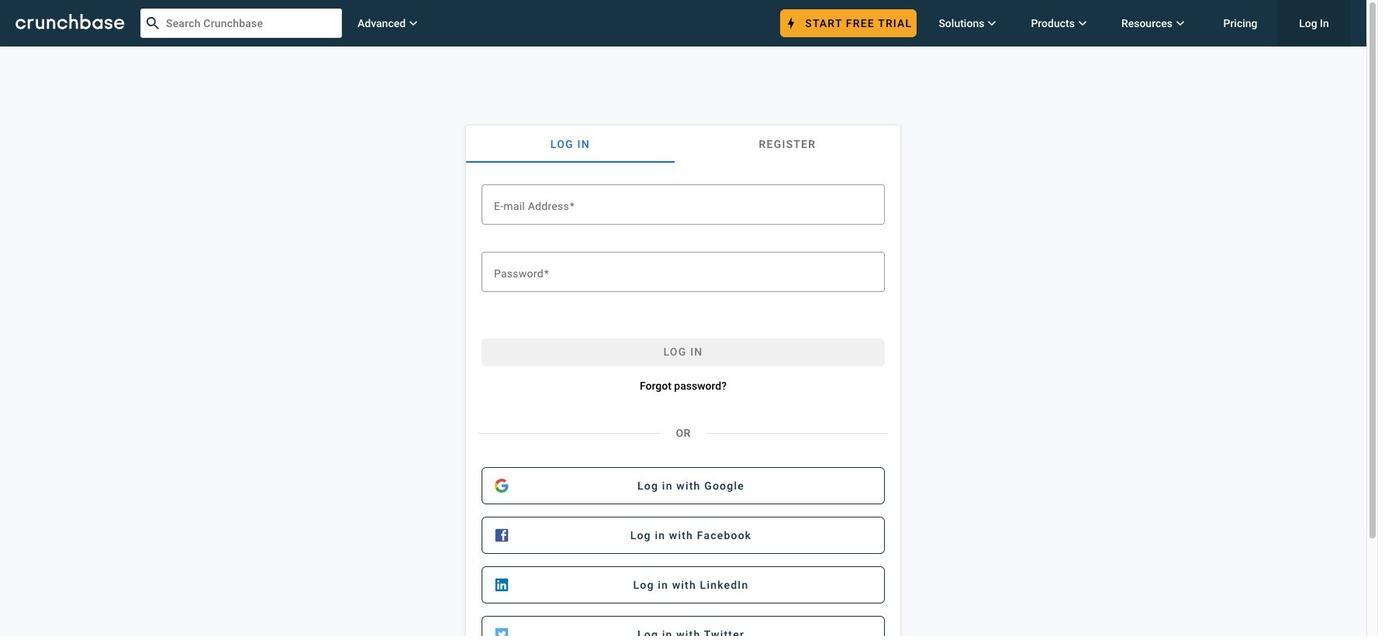 Task type: locate. For each thing, give the bounding box(es) containing it.
tab panel
[[466, 163, 901, 637]]

None password field
[[494, 263, 873, 282]]

None email field
[[494, 195, 873, 214]]



Task type: describe. For each thing, give the bounding box(es) containing it.
Search Crunchbase field
[[140, 9, 342, 38]]



